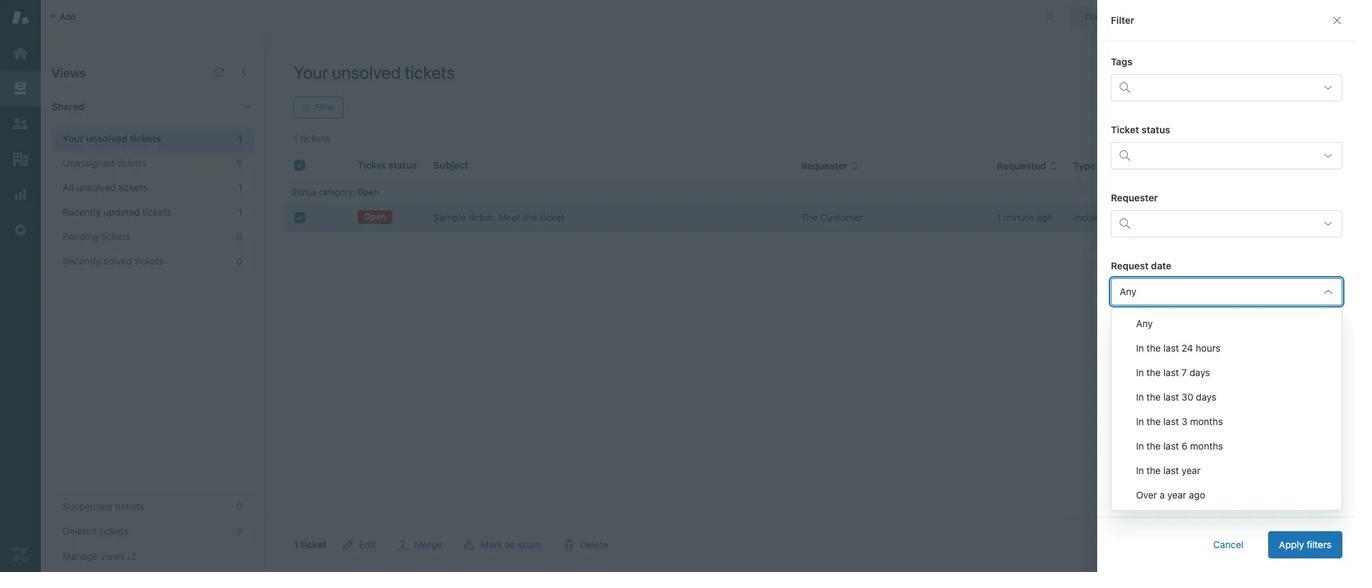 Task type: vqa. For each thing, say whether or not it's contained in the screenshot.
the "Normal"
yes



Task type: locate. For each thing, give the bounding box(es) containing it.
cancel for 1st cancel button from right
[[1288, 539, 1318, 551]]

in for in the last year
[[1136, 465, 1144, 477]]

deleted tickets
[[63, 526, 129, 537]]

6 last from the top
[[1163, 465, 1179, 477]]

year right a on the bottom of the page
[[1167, 490, 1186, 501]]

0 vertical spatial type
[[1073, 160, 1096, 172]]

1 last from the top
[[1163, 343, 1179, 354]]

any field up any option
[[1111, 279, 1342, 306]]

views
[[52, 66, 86, 80]]

1 horizontal spatial your unsolved tickets
[[294, 62, 455, 82]]

last left 7
[[1163, 367, 1179, 379]]

any
[[1120, 286, 1136, 298], [1136, 318, 1153, 330], [1120, 354, 1136, 366], [1120, 422, 1136, 434]]

1 0 from the top
[[237, 157, 242, 169]]

in for in the last 7 days
[[1136, 367, 1144, 379]]

3 any field from the top
[[1111, 415, 1342, 442]]

1 vertical spatial ago
[[1189, 490, 1205, 501]]

0 vertical spatial year
[[1182, 465, 1201, 477]]

2 last from the top
[[1163, 367, 1179, 379]]

ago right minute on the right of page
[[1036, 212, 1053, 223]]

0 horizontal spatial your
[[63, 133, 84, 144]]

the up in the last year
[[1147, 441, 1161, 452]]

cancel
[[1213, 539, 1244, 551], [1288, 539, 1318, 551]]

in for in the last 24 hours
[[1136, 343, 1144, 354]]

in the last 7 days
[[1136, 367, 1210, 379]]

a
[[1160, 490, 1165, 501]]

zendesk support image
[[12, 9, 29, 27]]

the up the in the last 7 days
[[1147, 343, 1161, 354]]

shared
[[52, 101, 84, 112]]

4 last from the top
[[1163, 416, 1179, 428]]

0 vertical spatial months
[[1190, 416, 1223, 428]]

requester inside filter dialog
[[1111, 192, 1158, 204]]

ago inside option
[[1189, 490, 1205, 501]]

1 horizontal spatial cancel button
[[1277, 532, 1329, 559]]

1 horizontal spatial your
[[294, 62, 328, 82]]

unsolved down unassigned
[[76, 182, 116, 193]]

in
[[1136, 343, 1144, 354], [1136, 367, 1144, 379], [1136, 392, 1144, 403], [1136, 416, 1144, 428], [1136, 441, 1144, 452], [1136, 465, 1144, 477]]

in inside "option"
[[1136, 465, 1144, 477]]

last left 6
[[1163, 441, 1179, 452]]

the inside option
[[1147, 441, 1161, 452]]

any field down any option
[[1111, 347, 1342, 374]]

views
[[100, 551, 125, 563]]

recently for recently solved tickets
[[63, 255, 101, 267]]

all
[[63, 182, 74, 193]]

priority
[[1202, 160, 1236, 172], [1111, 396, 1145, 408]]

6 in from the top
[[1136, 465, 1144, 477]]

1 recently from the top
[[63, 206, 101, 218]]

main element
[[0, 0, 41, 573]]

minute
[[1004, 212, 1034, 223]]

ticket right meet
[[540, 212, 564, 223]]

days for in the last 30 days
[[1196, 392, 1217, 403]]

in up in the last 30 days
[[1136, 367, 1144, 379]]

any up in the last 24 hours
[[1136, 318, 1153, 330]]

months
[[1190, 416, 1223, 428], [1190, 441, 1223, 452]]

status
[[292, 187, 316, 198]]

the for in the last 24 hours
[[1147, 343, 1161, 354]]

0 vertical spatial recently
[[63, 206, 101, 218]]

0 horizontal spatial priority
[[1111, 396, 1145, 408]]

views image
[[12, 80, 29, 97]]

any down the request
[[1120, 286, 1136, 298]]

months for in the last 3 months
[[1190, 416, 1223, 428]]

1 horizontal spatial priority
[[1202, 160, 1236, 172]]

tags element
[[1111, 74, 1342, 101]]

cancel button
[[1202, 532, 1254, 559], [1277, 532, 1329, 559]]

priority up the normal
[[1202, 160, 1236, 172]]

Any field
[[1111, 279, 1342, 306], [1111, 347, 1342, 374], [1111, 415, 1342, 442]]

close drawer image
[[1332, 15, 1342, 26]]

last for 3
[[1163, 416, 1179, 428]]

open right category:
[[357, 187, 379, 198]]

pending
[[63, 231, 98, 242]]

5 in from the top
[[1136, 441, 1144, 452]]

filter inside button
[[315, 102, 335, 112]]

1 vertical spatial open
[[364, 212, 386, 222]]

in down the in the last 7 days
[[1136, 392, 1144, 403]]

1 minute ago
[[997, 212, 1053, 223]]

in inside option
[[1136, 441, 1144, 452]]

your unsolved tickets
[[294, 62, 455, 82], [63, 133, 161, 144]]

any up the in the last 7 days
[[1120, 354, 1136, 366]]

any for request date
[[1120, 286, 1136, 298]]

1 horizontal spatial ticket
[[540, 212, 564, 223]]

in the last 30 days
[[1136, 392, 1217, 403]]

2 cancel button from the left
[[1277, 532, 1329, 559]]

1 vertical spatial your unsolved tickets
[[63, 133, 161, 144]]

reporting image
[[12, 186, 29, 204]]

2 any field from the top
[[1111, 347, 1342, 374]]

any inside option
[[1136, 318, 1153, 330]]

last up over a year ago at the right of page
[[1163, 465, 1179, 477]]

0
[[237, 157, 242, 169], [237, 231, 242, 242], [237, 255, 242, 267], [237, 501, 242, 513], [237, 526, 242, 537]]

1 vertical spatial requester
[[1111, 192, 1158, 204]]

the down the in the last 7 days
[[1147, 392, 1161, 403]]

row
[[283, 204, 1346, 232]]

updated
[[103, 206, 140, 218]]

request date
[[1111, 260, 1172, 272]]

your unsolved tickets up unassigned tickets
[[63, 133, 161, 144]]

ago
[[1036, 212, 1053, 223], [1189, 490, 1205, 501]]

the left 3
[[1147, 416, 1161, 428]]

organizations image
[[12, 151, 29, 168]]

unsolved up unassigned tickets
[[86, 133, 127, 144]]

the inside "option"
[[1147, 465, 1161, 477]]

suspended
[[63, 501, 112, 513]]

0 for unassigned tickets
[[237, 157, 242, 169]]

over a year ago option
[[1112, 484, 1342, 508]]

ticket
[[540, 212, 564, 223], [301, 539, 327, 551]]

1 horizontal spatial filter
[[1111, 14, 1134, 26]]

1 ticket
[[294, 539, 327, 551]]

customer
[[820, 212, 863, 223]]

filter inside dialog
[[1111, 14, 1134, 26]]

in down in the last 30 days
[[1136, 416, 1144, 428]]

priority inside button
[[1202, 160, 1236, 172]]

the up over
[[1147, 465, 1161, 477]]

solved
[[103, 255, 132, 267]]

filters
[[1307, 539, 1332, 551]]

requester
[[801, 160, 848, 172], [1111, 192, 1158, 204]]

0 vertical spatial ago
[[1036, 212, 1053, 223]]

row containing sample ticket: meet the ticket
[[283, 204, 1346, 232]]

1 vertical spatial months
[[1190, 441, 1223, 452]]

the right meet
[[523, 212, 537, 223]]

2 cancel from the left
[[1288, 539, 1318, 551]]

0 for deleted tickets
[[237, 526, 242, 537]]

type button
[[1073, 160, 1107, 172]]

1 horizontal spatial cancel
[[1288, 539, 1318, 551]]

over a year ago
[[1136, 490, 1205, 501]]

recently down pending
[[63, 255, 101, 267]]

cancel inside "now showing 1 tickets" region
[[1288, 539, 1318, 551]]

last left 24
[[1163, 343, 1179, 354]]

3 in from the top
[[1136, 392, 1144, 403]]

last for 7
[[1163, 367, 1179, 379]]

open down status category: open
[[364, 212, 386, 222]]

mark
[[480, 539, 502, 551]]

0 horizontal spatial cancel
[[1213, 539, 1244, 551]]

1 horizontal spatial requester
[[1111, 192, 1158, 204]]

3 last from the top
[[1163, 392, 1179, 403]]

2 in from the top
[[1136, 367, 1144, 379]]

2 recently from the top
[[63, 255, 101, 267]]

2 months from the top
[[1190, 441, 1223, 452]]

type
[[1073, 160, 1096, 172], [1111, 328, 1133, 340]]

requested button
[[997, 160, 1057, 172]]

0 horizontal spatial type
[[1073, 160, 1096, 172]]

in up the in the last 7 days
[[1136, 343, 1144, 354]]

0 horizontal spatial cancel button
[[1202, 532, 1254, 559]]

your up filter button
[[294, 62, 328, 82]]

last inside option
[[1163, 441, 1179, 452]]

sample ticket: meet the ticket link
[[433, 211, 564, 225]]

1 vertical spatial priority
[[1111, 396, 1145, 408]]

3
[[1182, 416, 1187, 428]]

shared button
[[41, 86, 229, 127]]

customers image
[[12, 115, 29, 133]]

last
[[1163, 343, 1179, 354], [1163, 367, 1179, 379], [1163, 392, 1179, 403], [1163, 416, 1179, 428], [1163, 441, 1179, 452], [1163, 465, 1179, 477]]

type inside filter dialog
[[1111, 328, 1133, 340]]

last for year
[[1163, 465, 1179, 477]]

your up unassigned
[[63, 133, 84, 144]]

0 vertical spatial requester
[[801, 160, 848, 172]]

ago right a on the bottom of the page
[[1189, 490, 1205, 501]]

any up in the last 6 months
[[1120, 422, 1136, 434]]

1 cancel from the left
[[1213, 539, 1244, 551]]

1
[[238, 133, 242, 144], [238, 182, 242, 193], [238, 206, 242, 218], [997, 212, 1001, 223], [294, 539, 298, 551]]

2 0 from the top
[[237, 231, 242, 242]]

1 horizontal spatial ago
[[1189, 490, 1205, 501]]

1 for recently updated tickets
[[238, 206, 242, 218]]

recently up pending
[[63, 206, 101, 218]]

0 horizontal spatial ago
[[1036, 212, 1053, 223]]

any field for request date
[[1111, 279, 1342, 306]]

0 vertical spatial filter
[[1111, 14, 1134, 26]]

last inside "option"
[[1163, 465, 1179, 477]]

ago inside row
[[1036, 212, 1053, 223]]

5 0 from the top
[[237, 526, 242, 537]]

delete
[[580, 539, 608, 551]]

days right '30'
[[1196, 392, 1217, 403]]

1 in from the top
[[1136, 343, 1144, 354]]

unsolved
[[332, 62, 401, 82], [86, 133, 127, 144], [76, 182, 116, 193]]

year inside over a year ago option
[[1167, 490, 1186, 501]]

in up over
[[1136, 465, 1144, 477]]

ticket left edit button
[[301, 539, 327, 551]]

request date list box
[[1111, 309, 1342, 512]]

in up in the last year
[[1136, 441, 1144, 452]]

the left 7
[[1147, 367, 1161, 379]]

months right 3
[[1190, 416, 1223, 428]]

4 0 from the top
[[237, 501, 242, 513]]

cancel inside filter dialog
[[1213, 539, 1244, 551]]

30
[[1182, 392, 1193, 403]]

meet
[[498, 212, 521, 223]]

any option
[[1112, 312, 1342, 336]]

months for in the last 6 months
[[1190, 441, 1223, 452]]

unassigned tickets
[[63, 157, 146, 169]]

any field down in the last 30 days option
[[1111, 415, 1342, 442]]

0 vertical spatial your
[[294, 62, 328, 82]]

the inside row
[[523, 212, 537, 223]]

the for in the last 30 days
[[1147, 392, 1161, 403]]

the customer
[[801, 212, 863, 223]]

recently
[[63, 206, 101, 218], [63, 255, 101, 267]]

zendesk image
[[12, 546, 29, 564]]

priority down the in the last 7 days
[[1111, 396, 1145, 408]]

unsolved up filter button
[[332, 62, 401, 82]]

year
[[1182, 465, 1201, 477], [1167, 490, 1186, 501]]

0 horizontal spatial requester
[[801, 160, 848, 172]]

last for 6
[[1163, 441, 1179, 452]]

your unsolved tickets up filter button
[[294, 62, 455, 82]]

1 any field from the top
[[1111, 279, 1342, 306]]

months inside option
[[1190, 441, 1223, 452]]

1 vertical spatial year
[[1167, 490, 1186, 501]]

1 horizontal spatial type
[[1111, 328, 1133, 340]]

filter
[[1111, 14, 1134, 26], [315, 102, 335, 112]]

1 vertical spatial any field
[[1111, 347, 1342, 374]]

0 vertical spatial days
[[1190, 367, 1210, 379]]

tickets
[[405, 62, 455, 82], [130, 133, 161, 144], [117, 157, 146, 169], [118, 182, 148, 193], [142, 206, 172, 218], [101, 231, 130, 242], [135, 255, 164, 267], [115, 501, 144, 513], [99, 526, 129, 537]]

4 in from the top
[[1136, 416, 1144, 428]]

last left '30'
[[1163, 392, 1179, 403]]

recently updated tickets
[[63, 206, 172, 218]]

shared heading
[[41, 86, 266, 127]]

1 vertical spatial your
[[63, 133, 84, 144]]

year down 6
[[1182, 465, 1201, 477]]

ticket
[[1111, 124, 1139, 136]]

5 last from the top
[[1163, 441, 1179, 452]]

days right 7
[[1190, 367, 1210, 379]]

1 months from the top
[[1190, 416, 1223, 428]]

0 for recently solved tickets
[[237, 255, 242, 267]]

1 vertical spatial filter
[[315, 102, 335, 112]]

months right 6
[[1190, 441, 1223, 452]]

0 horizontal spatial filter
[[315, 102, 335, 112]]

0 vertical spatial any field
[[1111, 279, 1342, 306]]

last left 3
[[1163, 416, 1179, 428]]

your
[[294, 62, 328, 82], [63, 133, 84, 144]]

1 cancel button from the left
[[1202, 532, 1254, 559]]

1 vertical spatial recently
[[63, 255, 101, 267]]

1 vertical spatial days
[[1196, 392, 1217, 403]]

row inside "now showing 1 tickets" region
[[283, 204, 1346, 232]]

get started image
[[12, 44, 29, 62]]

months inside option
[[1190, 416, 1223, 428]]

unassigned
[[63, 157, 114, 169]]

2 vertical spatial any field
[[1111, 415, 1342, 442]]

1 vertical spatial ticket
[[301, 539, 327, 551]]

open
[[357, 187, 379, 198], [364, 212, 386, 222]]

0 vertical spatial priority
[[1202, 160, 1236, 172]]

1 vertical spatial type
[[1111, 328, 1133, 340]]

3 0 from the top
[[237, 255, 242, 267]]



Task type: describe. For each thing, give the bounding box(es) containing it.
delete button
[[553, 532, 619, 559]]

apply
[[1279, 539, 1304, 551]]

filter dialog
[[1097, 0, 1356, 573]]

status category: open
[[292, 187, 379, 198]]

ticket status element
[[1111, 142, 1342, 170]]

in the last year
[[1136, 465, 1201, 477]]

recently solved tickets
[[63, 255, 164, 267]]

merge button
[[387, 532, 453, 559]]

the
[[801, 212, 818, 223]]

1 for all unsolved tickets
[[238, 182, 242, 193]]

conversations
[[1085, 11, 1140, 21]]

0 vertical spatial unsolved
[[332, 62, 401, 82]]

1 for your unsolved tickets
[[238, 133, 242, 144]]

as
[[505, 539, 515, 551]]

in the last 3 months
[[1136, 416, 1223, 428]]

any for priority
[[1120, 422, 1136, 434]]

pending tickets
[[63, 231, 130, 242]]

requester button
[[801, 160, 859, 172]]

over
[[1136, 490, 1157, 501]]

deleted
[[63, 526, 97, 537]]

normal
[[1202, 212, 1234, 223]]

ticket:
[[469, 212, 496, 223]]

last for 30
[[1163, 392, 1179, 403]]

now showing 1 tickets region
[[266, 146, 1356, 573]]

mark as spam button
[[453, 532, 553, 559]]

edit button
[[332, 532, 387, 559]]

priority inside filter dialog
[[1111, 396, 1145, 408]]

in for in the last 3 months
[[1136, 416, 1144, 428]]

in for in the last 6 months
[[1136, 441, 1144, 452]]

in the last 6 months option
[[1112, 435, 1342, 459]]

(opens in a new tab) image
[[125, 553, 135, 561]]

refresh views pane image
[[214, 67, 225, 78]]

type inside button
[[1073, 160, 1096, 172]]

0 vertical spatial your unsolved tickets
[[294, 62, 455, 82]]

edit
[[359, 539, 376, 551]]

collapse views pane image
[[238, 67, 249, 78]]

24
[[1182, 343, 1193, 354]]

manage views link
[[63, 551, 135, 563]]

merge
[[414, 539, 442, 551]]

apply filters button
[[1268, 532, 1342, 559]]

1 vertical spatial unsolved
[[86, 133, 127, 144]]

in the last 30 days option
[[1112, 386, 1342, 410]]

0 vertical spatial ticket
[[540, 212, 564, 223]]

sample
[[433, 212, 466, 223]]

the for in the last 3 months
[[1147, 416, 1161, 428]]

0 horizontal spatial ticket
[[301, 539, 327, 551]]

requester inside button
[[801, 160, 848, 172]]

cancel for 1st cancel button from the left
[[1213, 539, 1244, 551]]

the for in the last year
[[1147, 465, 1161, 477]]

last for 24
[[1163, 343, 1179, 354]]

in the last 6 months
[[1136, 441, 1223, 452]]

spam
[[518, 539, 542, 551]]

requester element
[[1111, 210, 1342, 238]]

any field for type
[[1111, 347, 1342, 374]]

sample ticket: meet the ticket
[[433, 212, 564, 223]]

in the last year option
[[1112, 459, 1342, 484]]

6
[[1182, 441, 1188, 452]]

all unsolved tickets
[[63, 182, 148, 193]]

any field for priority
[[1111, 415, 1342, 442]]

the for in the last 7 days
[[1147, 367, 1161, 379]]

manage
[[63, 551, 98, 563]]

priority button
[[1202, 160, 1247, 172]]

apply filters
[[1279, 539, 1332, 551]]

tags
[[1111, 56, 1133, 67]]

hours
[[1196, 343, 1221, 354]]

0 horizontal spatial your unsolved tickets
[[63, 133, 161, 144]]

subject
[[433, 159, 468, 171]]

0 for suspended tickets
[[237, 501, 242, 513]]

mark as spam
[[480, 539, 542, 551]]

any for type
[[1120, 354, 1136, 366]]

suspended tickets
[[63, 501, 144, 513]]

in the last 24 hours option
[[1112, 336, 1342, 361]]

in the last 7 days option
[[1112, 361, 1342, 386]]

days for in the last 7 days
[[1190, 367, 1210, 379]]

ticket status
[[1111, 124, 1170, 136]]

admin image
[[12, 221, 29, 239]]

filter button
[[294, 97, 343, 119]]

category:
[[319, 187, 355, 198]]

status
[[1142, 124, 1170, 136]]

year inside in the last year "option"
[[1182, 465, 1201, 477]]

7
[[1182, 367, 1187, 379]]

in the last 3 months option
[[1112, 410, 1342, 435]]

0 for pending tickets
[[237, 231, 242, 242]]

0 vertical spatial open
[[357, 187, 379, 198]]

manage views
[[63, 551, 125, 563]]

conversations button
[[1070, 6, 1171, 28]]

date
[[1151, 260, 1172, 272]]

in for in the last 30 days
[[1136, 392, 1144, 403]]

2 vertical spatial unsolved
[[76, 182, 116, 193]]

requested
[[997, 160, 1046, 172]]

request
[[1111, 260, 1149, 272]]

the for in the last 6 months
[[1147, 441, 1161, 452]]

incident
[[1073, 212, 1109, 223]]

in the last 24 hours
[[1136, 343, 1221, 354]]

recently for recently updated tickets
[[63, 206, 101, 218]]



